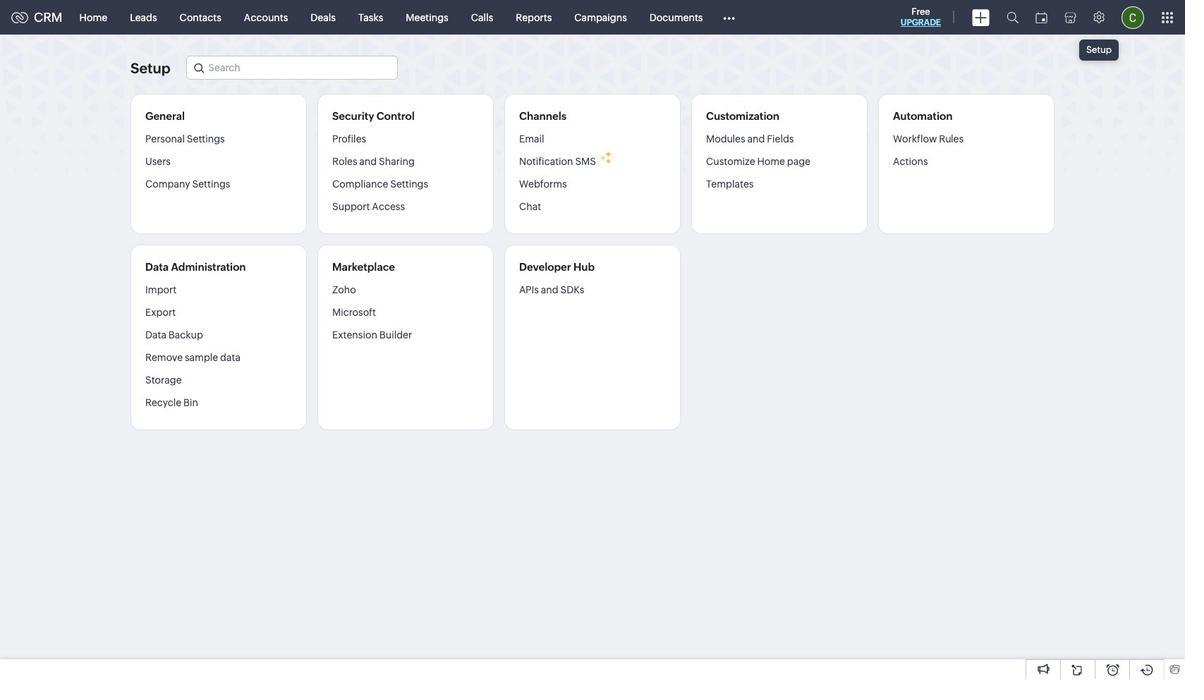 Task type: vqa. For each thing, say whether or not it's contained in the screenshot.
other modules field at the top right of the page
yes



Task type: locate. For each thing, give the bounding box(es) containing it.
Search text field
[[187, 56, 397, 79]]

calendar image
[[1036, 12, 1048, 23]]

profile element
[[1113, 0, 1153, 34]]

profile image
[[1122, 6, 1144, 29]]

Other Modules field
[[714, 6, 745, 29]]

None field
[[186, 56, 398, 80]]



Task type: describe. For each thing, give the bounding box(es) containing it.
search image
[[1007, 11, 1019, 23]]

create menu element
[[964, 0, 998, 34]]

create menu image
[[972, 9, 990, 26]]

logo image
[[11, 12, 28, 23]]

search element
[[998, 0, 1027, 35]]



